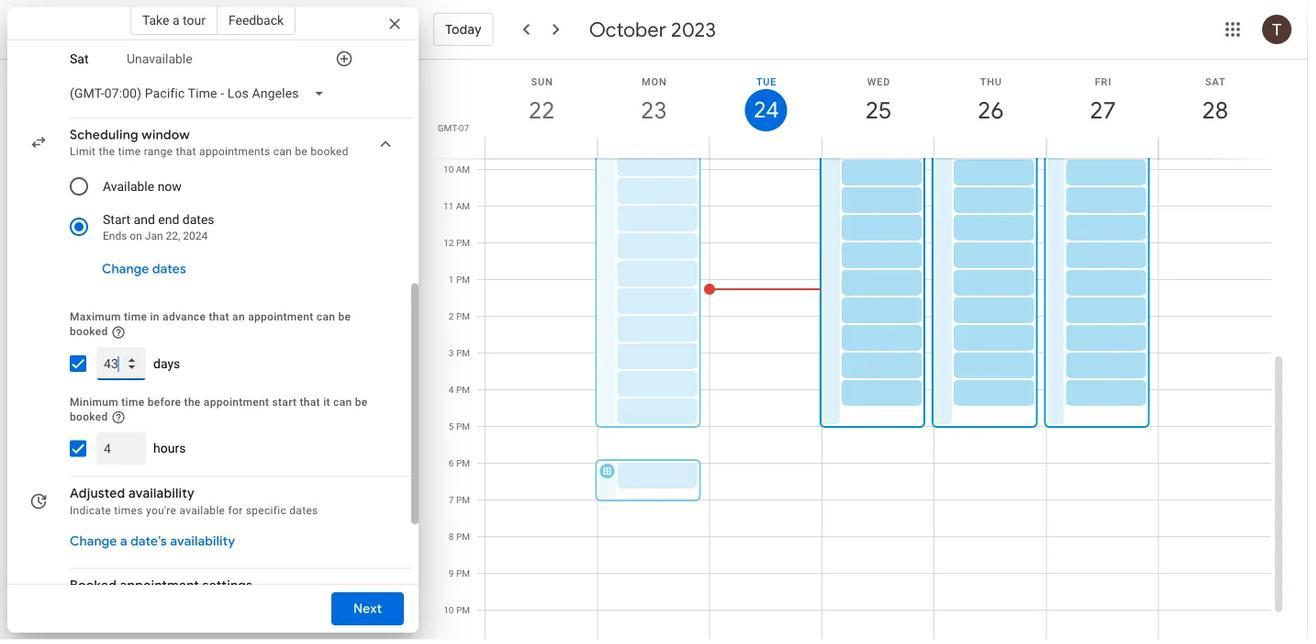 Task type: locate. For each thing, give the bounding box(es) containing it.
am for 10 am
[[456, 164, 470, 175]]

28
[[1201, 95, 1228, 125]]

thursday, october 26 element
[[970, 89, 1012, 131]]

1 vertical spatial that
[[209, 311, 229, 324]]

take a tour button
[[130, 6, 218, 35]]

1 vertical spatial 10
[[444, 605, 454, 616]]

the inside scheduling window limit the time range that appointments can be booked
[[99, 146, 115, 158]]

booked
[[311, 146, 349, 158], [70, 326, 108, 338], [70, 411, 108, 424]]

wednesday, october 25 element
[[858, 89, 900, 131]]

change for change a date's availability
[[70, 534, 117, 550]]

2 vertical spatial appointment
[[120, 578, 199, 594]]

10 for 10 am
[[444, 164, 454, 175]]

pm down 9 pm in the bottom of the page
[[456, 605, 470, 616]]

0 vertical spatial a
[[173, 12, 180, 28]]

monday, october 23 element
[[633, 89, 675, 131]]

10 pm from the top
[[456, 568, 470, 579]]

availability
[[129, 486, 195, 502], [170, 534, 235, 550]]

pm right 5
[[456, 421, 470, 432]]

1 vertical spatial the
[[184, 396, 201, 409]]

11 pm from the top
[[456, 605, 470, 616]]

time inside minimum time before the appointment start that it can be booked
[[121, 396, 145, 409]]

pm for 9 pm
[[456, 568, 470, 579]]

22
[[528, 95, 554, 125]]

2 vertical spatial can
[[333, 396, 352, 409]]

can up it
[[317, 311, 335, 324]]

0 vertical spatial sat
[[70, 52, 89, 67]]

pm right 7
[[456, 495, 470, 506]]

dates inside button
[[152, 261, 186, 278]]

2 am from the top
[[456, 201, 470, 212]]

appointment inside minimum time before the appointment start that it can be booked
[[204, 396, 269, 409]]

the
[[99, 146, 115, 158], [184, 396, 201, 409]]

time inside the maximum time in advance that an appointment can be booked
[[124, 311, 147, 324]]

can inside scheduling window limit the time range that appointments can be booked
[[273, 146, 292, 158]]

pm for 1 pm
[[456, 274, 470, 285]]

change for change dates
[[102, 261, 149, 278]]

next
[[353, 601, 382, 617]]

sunday, october 22 element
[[521, 89, 563, 131]]

maximum time in advance that an appointment can be booked
[[70, 311, 351, 338]]

2 10 from the top
[[444, 605, 454, 616]]

mon 23
[[640, 76, 667, 125]]

1 vertical spatial a
[[120, 534, 127, 550]]

be inside minimum time before the appointment start that it can be booked
[[355, 396, 368, 409]]

appointment right "an" on the left
[[248, 311, 314, 324]]

change down indicate
[[70, 534, 117, 550]]

sat up scheduling
[[70, 52, 89, 67]]

that inside the maximum time in advance that an appointment can be booked
[[209, 311, 229, 324]]

october
[[589, 17, 667, 42]]

0 horizontal spatial the
[[99, 146, 115, 158]]

change down on
[[102, 261, 149, 278]]

27 column header
[[1046, 60, 1160, 158]]

5
[[449, 421, 454, 432]]

a
[[173, 12, 180, 28], [120, 534, 127, 550]]

0 vertical spatial can
[[273, 146, 292, 158]]

sun 22
[[528, 76, 554, 125]]

0 vertical spatial 10
[[444, 164, 454, 175]]

tuesday, october 24, today element
[[745, 89, 788, 131]]

dates up 2024
[[183, 212, 214, 227]]

26 column header
[[934, 60, 1047, 158]]

today
[[445, 21, 482, 38]]

appointment left start
[[204, 396, 269, 409]]

be inside scheduling window limit the time range that appointments can be booked
[[295, 146, 308, 158]]

pm right '2'
[[456, 311, 470, 322]]

am up 11 am
[[456, 164, 470, 175]]

None field
[[62, 78, 339, 111]]

pm for 4 pm
[[456, 384, 470, 395]]

available
[[180, 504, 225, 517]]

maximum
[[70, 311, 121, 324]]

ends
[[103, 230, 127, 243]]

2 horizontal spatial be
[[355, 396, 368, 409]]

pm
[[456, 237, 470, 248], [456, 274, 470, 285], [456, 311, 470, 322], [456, 348, 470, 359], [456, 384, 470, 395], [456, 421, 470, 432], [456, 458, 470, 469], [456, 495, 470, 506], [456, 531, 470, 542], [456, 568, 470, 579], [456, 605, 470, 616]]

dates inside adjusted availability indicate times you're available for specific dates
[[290, 504, 318, 517]]

pm right the 1
[[456, 274, 470, 285]]

that inside minimum time before the appointment start that it can be booked
[[300, 396, 320, 409]]

0 horizontal spatial a
[[120, 534, 127, 550]]

22 column header
[[485, 60, 598, 158]]

can inside the maximum time in advance that an appointment can be booked
[[317, 311, 335, 324]]

1 vertical spatial can
[[317, 311, 335, 324]]

0 horizontal spatial sat
[[70, 52, 89, 67]]

2 vertical spatial dates
[[290, 504, 318, 517]]

minimum time before the appointment start that it can be booked
[[70, 396, 368, 424]]

23 column header
[[597, 60, 710, 158]]

1 10 from the top
[[444, 164, 454, 175]]

sat
[[70, 52, 89, 67], [1206, 76, 1226, 87]]

1 horizontal spatial that
[[209, 311, 229, 324]]

dates down 22, at the left of the page
[[152, 261, 186, 278]]

advance
[[163, 311, 206, 324]]

a left tour
[[173, 12, 180, 28]]

1 horizontal spatial a
[[173, 12, 180, 28]]

that
[[176, 146, 196, 158], [209, 311, 229, 324], [300, 396, 320, 409]]

2
[[449, 311, 454, 322]]

can right it
[[333, 396, 352, 409]]

am
[[456, 164, 470, 175], [456, 201, 470, 212]]

the down scheduling
[[99, 146, 115, 158]]

8 pm from the top
[[456, 495, 470, 506]]

2 pm from the top
[[456, 274, 470, 285]]

range
[[144, 146, 173, 158]]

time
[[118, 146, 141, 158], [124, 311, 147, 324], [121, 396, 145, 409]]

start and end dates ends on jan 22, 2024
[[103, 212, 214, 243]]

pm for 3 pm
[[456, 348, 470, 359]]

0 vertical spatial time
[[118, 146, 141, 158]]

pm right the 6
[[456, 458, 470, 469]]

1 horizontal spatial be
[[338, 311, 351, 324]]

dates
[[183, 212, 214, 227], [152, 261, 186, 278], [290, 504, 318, 517]]

appointment down change a date's availability button
[[120, 578, 199, 594]]

1 horizontal spatial sat
[[1206, 76, 1226, 87]]

0 horizontal spatial that
[[176, 146, 196, 158]]

1 vertical spatial am
[[456, 201, 470, 212]]

10 down 9
[[444, 605, 454, 616]]

4 pm from the top
[[456, 348, 470, 359]]

can
[[273, 146, 292, 158], [317, 311, 335, 324], [333, 396, 352, 409]]

pm right the 12
[[456, 237, 470, 248]]

2 vertical spatial booked
[[70, 411, 108, 424]]

option group
[[62, 167, 378, 247]]

12 pm
[[444, 237, 470, 248]]

1 vertical spatial availability
[[170, 534, 235, 550]]

2 pm
[[449, 311, 470, 322]]

time for minimum
[[121, 396, 145, 409]]

that left it
[[300, 396, 320, 409]]

that inside scheduling window limit the time range that appointments can be booked
[[176, 146, 196, 158]]

0 vertical spatial availability
[[129, 486, 195, 502]]

2024
[[183, 230, 208, 243]]

be
[[295, 146, 308, 158], [338, 311, 351, 324], [355, 396, 368, 409]]

0 vertical spatial be
[[295, 146, 308, 158]]

1 vertical spatial time
[[124, 311, 147, 324]]

gmt-
[[438, 122, 459, 133]]

and
[[134, 212, 155, 227]]

time left in
[[124, 311, 147, 324]]

2 horizontal spatial that
[[300, 396, 320, 409]]

time left before
[[121, 396, 145, 409]]

8
[[449, 531, 454, 542]]

7 pm from the top
[[456, 458, 470, 469]]

07
[[459, 122, 469, 133]]

it
[[323, 396, 330, 409]]

6 pm from the top
[[456, 421, 470, 432]]

0 vertical spatial the
[[99, 146, 115, 158]]

appointment
[[248, 311, 314, 324], [204, 396, 269, 409], [120, 578, 199, 594]]

can right appointments
[[273, 146, 292, 158]]

2 vertical spatial be
[[355, 396, 368, 409]]

10 up the 11
[[444, 164, 454, 175]]

booked inside scheduling window limit the time range that appointments can be booked
[[311, 146, 349, 158]]

am right the 11
[[456, 201, 470, 212]]

sat inside sat 28
[[1206, 76, 1226, 87]]

grid
[[426, 60, 1287, 640]]

1 vertical spatial be
[[338, 311, 351, 324]]

2 vertical spatial time
[[121, 396, 145, 409]]

feedback
[[229, 12, 284, 28]]

that down window
[[176, 146, 196, 158]]

that left "an" on the left
[[209, 311, 229, 324]]

change a date's availability
[[70, 534, 235, 550]]

change
[[102, 261, 149, 278], [70, 534, 117, 550]]

0 vertical spatial am
[[456, 164, 470, 175]]

pm right 8
[[456, 531, 470, 542]]

adjusted
[[70, 486, 125, 502]]

dates right specific
[[290, 504, 318, 517]]

0 vertical spatial booked
[[311, 146, 349, 158]]

1 vertical spatial booked
[[70, 326, 108, 338]]

pm right 4
[[456, 384, 470, 395]]

24
[[753, 96, 778, 124]]

pm right 9
[[456, 568, 470, 579]]

0 vertical spatial that
[[176, 146, 196, 158]]

take a tour
[[142, 12, 206, 28]]

1 horizontal spatial the
[[184, 396, 201, 409]]

3 pm
[[449, 348, 470, 359]]

2 vertical spatial that
[[300, 396, 320, 409]]

tour
[[183, 12, 206, 28]]

5 pm from the top
[[456, 384, 470, 395]]

can inside minimum time before the appointment start that it can be booked
[[333, 396, 352, 409]]

a left the date's
[[120, 534, 127, 550]]

availability inside button
[[170, 534, 235, 550]]

Maximum days in advance that an appointment can be booked number field
[[104, 347, 139, 380]]

a for take
[[173, 12, 180, 28]]

change dates
[[102, 261, 186, 278]]

0 vertical spatial dates
[[183, 212, 214, 227]]

time left range
[[118, 146, 141, 158]]

available
[[103, 179, 154, 194]]

0 vertical spatial change
[[102, 261, 149, 278]]

10
[[444, 164, 454, 175], [444, 605, 454, 616]]

tue
[[757, 76, 777, 87]]

time inside scheduling window limit the time range that appointments can be booked
[[118, 146, 141, 158]]

1 pm from the top
[[456, 237, 470, 248]]

1 vertical spatial appointment
[[204, 396, 269, 409]]

0 vertical spatial appointment
[[248, 311, 314, 324]]

1 vertical spatial sat
[[1206, 76, 1226, 87]]

availability down available
[[170, 534, 235, 550]]

pm right '3'
[[456, 348, 470, 359]]

0 horizontal spatial be
[[295, 146, 308, 158]]

availability up the you're at left bottom
[[129, 486, 195, 502]]

grid containing 22
[[426, 60, 1287, 640]]

the inside minimum time before the appointment start that it can be booked
[[184, 396, 201, 409]]

1 vertical spatial change
[[70, 534, 117, 550]]

change a date's availability button
[[62, 525, 243, 559]]

the right before
[[184, 396, 201, 409]]

be for time
[[355, 396, 368, 409]]

sat up saturday, october 28 element
[[1206, 76, 1226, 87]]

9
[[449, 568, 454, 579]]

1 am from the top
[[456, 164, 470, 175]]

booked inside minimum time before the appointment start that it can be booked
[[70, 411, 108, 424]]

3 pm from the top
[[456, 311, 470, 322]]

fri 27
[[1089, 76, 1115, 125]]

9 pm from the top
[[456, 531, 470, 542]]

1 vertical spatial dates
[[152, 261, 186, 278]]



Task type: describe. For each thing, give the bounding box(es) containing it.
date's
[[131, 534, 167, 550]]

change dates button
[[95, 247, 194, 292]]

9 pm
[[449, 568, 470, 579]]

the for time
[[184, 396, 201, 409]]

pm for 12 pm
[[456, 237, 470, 248]]

4
[[449, 384, 454, 395]]

on
[[130, 230, 142, 243]]

5 pm
[[449, 421, 470, 432]]

appointment inside dropdown button
[[120, 578, 199, 594]]

mon
[[642, 76, 667, 87]]

now
[[158, 179, 182, 194]]

thu
[[980, 76, 1003, 87]]

pm for 2 pm
[[456, 311, 470, 322]]

8 pm
[[449, 531, 470, 542]]

available now
[[103, 179, 182, 194]]

wed
[[868, 76, 891, 87]]

booked inside the maximum time in advance that an appointment can be booked
[[70, 326, 108, 338]]

22,
[[166, 230, 180, 243]]

booked appointment settings button
[[62, 573, 408, 614]]

saturday, october 28 element
[[1195, 89, 1237, 131]]

be inside the maximum time in advance that an appointment can be booked
[[338, 311, 351, 324]]

october 2023
[[589, 17, 716, 42]]

pm for 5 pm
[[456, 421, 470, 432]]

booked for time
[[70, 411, 108, 424]]

4 pm
[[449, 384, 470, 395]]

minimum
[[70, 396, 118, 409]]

start
[[272, 396, 297, 409]]

28 column header
[[1159, 60, 1272, 158]]

feedback button
[[218, 6, 296, 35]]

pm for 10 pm
[[456, 605, 470, 616]]

11
[[444, 201, 454, 212]]

time for maximum
[[124, 311, 147, 324]]

friday, october 27 element
[[1082, 89, 1125, 131]]

fri
[[1095, 76, 1112, 87]]

pm for 7 pm
[[456, 495, 470, 506]]

be for window
[[295, 146, 308, 158]]

27
[[1089, 95, 1115, 125]]

next button
[[331, 587, 404, 631]]

appointments
[[199, 146, 270, 158]]

days
[[153, 356, 180, 371]]

booked appointment settings
[[70, 578, 253, 594]]

7
[[449, 495, 454, 506]]

dates inside start and end dates ends on jan 22, 2024
[[183, 212, 214, 227]]

before
[[148, 396, 181, 409]]

pm for 6 pm
[[456, 458, 470, 469]]

that for window
[[176, 146, 196, 158]]

an
[[232, 311, 245, 324]]

jan
[[145, 230, 163, 243]]

unavailable
[[127, 52, 193, 67]]

limit
[[70, 146, 96, 158]]

settings
[[202, 578, 253, 594]]

start
[[103, 212, 131, 227]]

times
[[114, 504, 143, 517]]

scheduling window limit the time range that appointments can be booked
[[70, 127, 349, 158]]

25
[[865, 95, 891, 125]]

wed 25
[[865, 76, 891, 125]]

10 for 10 pm
[[444, 605, 454, 616]]

booked for window
[[311, 146, 349, 158]]

sun
[[531, 76, 553, 87]]

booked
[[70, 578, 117, 594]]

scheduling
[[70, 127, 138, 144]]

take
[[142, 12, 169, 28]]

12
[[444, 237, 454, 248]]

indicate
[[70, 504, 111, 517]]

pm for 8 pm
[[456, 531, 470, 542]]

sat for sat
[[70, 52, 89, 67]]

thu 26
[[977, 76, 1003, 125]]

10 am
[[444, 164, 470, 175]]

1 pm
[[449, 274, 470, 285]]

1
[[449, 274, 454, 285]]

availability inside adjusted availability indicate times you're available for specific dates
[[129, 486, 195, 502]]

you're
[[146, 504, 177, 517]]

for
[[228, 504, 243, 517]]

sat for sat 28
[[1206, 76, 1226, 87]]

11 am
[[444, 201, 470, 212]]

can for window
[[273, 146, 292, 158]]

hours
[[153, 441, 186, 457]]

am for 11 am
[[456, 201, 470, 212]]

window
[[142, 127, 190, 144]]

in
[[150, 311, 160, 324]]

the for window
[[99, 146, 115, 158]]

sat 28
[[1201, 76, 1228, 125]]

end
[[158, 212, 179, 227]]

26
[[977, 95, 1003, 125]]

25 column header
[[822, 60, 935, 158]]

adjusted availability indicate times you're available for specific dates
[[70, 486, 318, 517]]

appointment inside the maximum time in advance that an appointment can be booked
[[248, 311, 314, 324]]

Minimum amount of hours before the start of the appointment that it can be booked number field
[[104, 433, 139, 466]]

2023
[[671, 17, 716, 42]]

a for change
[[120, 534, 127, 550]]

tue 24
[[753, 76, 778, 124]]

6
[[449, 458, 454, 469]]

that for time
[[300, 396, 320, 409]]

can for time
[[333, 396, 352, 409]]

10 pm
[[444, 605, 470, 616]]

gmt-07
[[438, 122, 469, 133]]

6 pm
[[449, 458, 470, 469]]

24 column header
[[709, 60, 823, 158]]

option group containing available now
[[62, 167, 378, 247]]

23
[[640, 95, 666, 125]]



Task type: vqa. For each thing, say whether or not it's contained in the screenshot.


